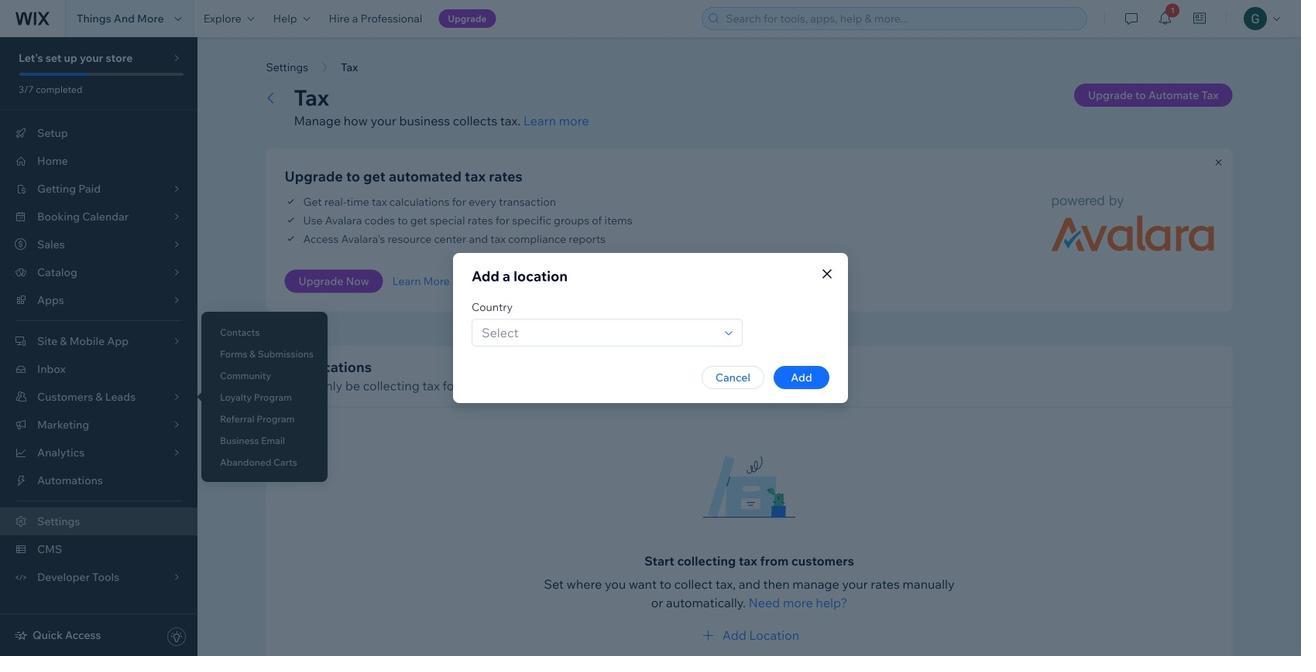 Task type: describe. For each thing, give the bounding box(es) containing it.
sidebar element
[[0, 37, 197, 657]]



Task type: vqa. For each thing, say whether or not it's contained in the screenshot.
have
no



Task type: locate. For each thing, give the bounding box(es) containing it.
Search for tools, apps, help & more... field
[[721, 8, 1082, 29]]

Select field
[[477, 320, 720, 346]]



